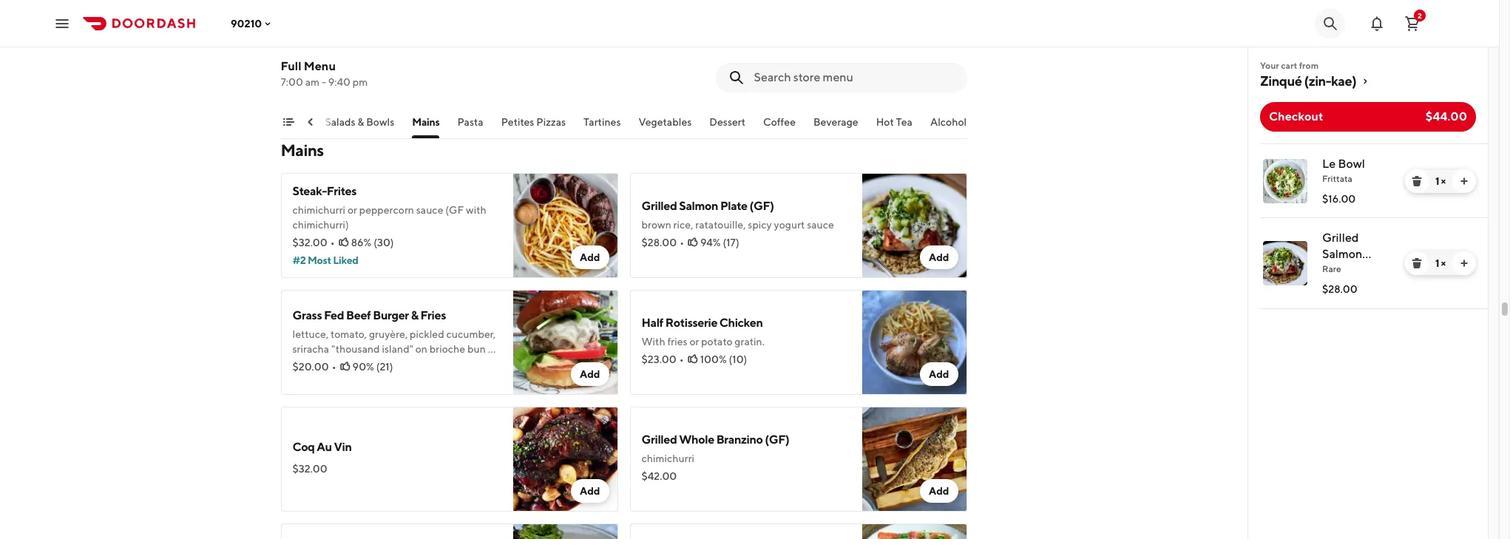Task type: vqa. For each thing, say whether or not it's contained in the screenshot.
the rightmost Salmon
yes



Task type: describe. For each thing, give the bounding box(es) containing it.
salads
[[325, 116, 356, 128]]

lettuce,
[[293, 328, 329, 340]]

100% (10)
[[700, 354, 747, 365]]

scroll menu navigation left image
[[304, 116, 316, 128]]

pm
[[353, 76, 368, 88]]

branzino
[[717, 433, 763, 447]]

grilled for grilled salmon plate (gf) brown rice, ratatouille, spicy yogurt sauce
[[642, 199, 677, 213]]

menu
[[304, 59, 336, 73]]

0 vertical spatial mains
[[412, 116, 440, 128]]

burger
[[373, 309, 409, 323]]

from
[[1300, 60, 1319, 71]]

peppercorn
[[359, 204, 414, 216]]

brown
[[642, 219, 672, 231]]

pasta button
[[457, 115, 484, 138]]

with
[[466, 204, 487, 216]]

kae)
[[1332, 73, 1357, 89]]

$20.00 •
[[293, 361, 336, 373]]

1 for grilled salmon plate (gf)
[[1436, 257, 1440, 269]]

(30)
[[374, 237, 394, 249]]

$32.00 for $32.00 •
[[293, 237, 328, 249]]

grass fed beef burger & fries image
[[513, 290, 618, 395]]

$16.00 inside fresh tomato, mozzarella, basil $16.00
[[293, 56, 326, 68]]

$16.00 inside list
[[1323, 193, 1356, 205]]

leek & gruyère quiche image
[[513, 524, 618, 539]]

94% (17)
[[701, 237, 740, 249]]

gratin.
[[735, 336, 765, 348]]

your cart from
[[1261, 60, 1319, 71]]

alcohol
[[931, 116, 967, 128]]

$42.00
[[642, 471, 677, 482]]

cart
[[1282, 60, 1298, 71]]

× for le bowl
[[1442, 175, 1446, 187]]

hot tea
[[876, 116, 913, 128]]

sauce inside steak-frites chimichurri or peppercorn sauce (gf with chimichurri)
[[416, 204, 444, 216]]

• for half rotisserie chicken
[[680, 354, 684, 365]]

checkout
[[1270, 109, 1324, 124]]

1 vertical spatial mains
[[281, 141, 324, 160]]

half
[[642, 316, 664, 330]]

smoked salmon carpaccio (gf) image
[[862, 524, 967, 539]]

grilled whole branzino (gf) chimichurri $42.00
[[642, 433, 790, 482]]

coffee button
[[764, 115, 796, 138]]

grilled for grilled salmon plate (gf)
[[1323, 231, 1360, 245]]

remove item from cart image for grilled salmon plate (gf)
[[1412, 257, 1423, 269]]

plate for grilled salmon plate (gf) brown rice, ratatouille, spicy yogurt sauce
[[720, 199, 748, 213]]

2 items, open order cart image
[[1404, 14, 1422, 32]]

(17)
[[723, 237, 740, 249]]

gruyère,
[[369, 328, 408, 340]]

vegetables
[[639, 116, 692, 128]]

1 × for le bowl
[[1436, 175, 1446, 187]]

• for grilled salmon plate (gf)
[[680, 237, 684, 249]]

(zin-
[[1305, 73, 1332, 89]]

pickled
[[410, 328, 444, 340]]

• for steak-frites
[[331, 237, 335, 249]]

zinqué (zin-kae)
[[1261, 73, 1357, 89]]

bowls
[[366, 116, 395, 128]]

coq au vin image
[[513, 407, 618, 512]]

salads & bowls
[[325, 116, 395, 128]]

bun
[[468, 343, 486, 355]]

ratatouille,
[[696, 219, 746, 231]]

#2
[[293, 254, 306, 266]]

$32.00 •
[[293, 237, 335, 249]]

your
[[1261, 60, 1280, 71]]

$23.00
[[642, 354, 677, 365]]

grass fed beef burger & fries lettuce, tomato, gruyère, pickled cucumber, sriracha "thousand island" on brioche bun or in a bowl
[[293, 309, 498, 370]]

(10)
[[729, 354, 747, 365]]

grilled for grilled whole branzino (gf) chimichurri $42.00
[[642, 433, 677, 447]]

half rotisserie chicken image
[[862, 290, 967, 395]]

$28.00 •
[[642, 237, 684, 249]]

$28.00 for $28.00 •
[[642, 237, 677, 249]]

add one to cart image for grilled salmon plate (gf)
[[1459, 257, 1471, 269]]

spicy
[[748, 219, 772, 231]]

pasta
[[457, 116, 484, 128]]

7:00
[[281, 76, 303, 88]]

dessert
[[710, 116, 746, 128]]

plate for grilled salmon plate (gf)
[[1323, 263, 1351, 277]]

steak-frites chimichurri or peppercorn sauce (gf with chimichurri)
[[293, 184, 487, 231]]

petites pizzas button
[[501, 115, 566, 138]]

90210
[[231, 17, 262, 29]]

100%
[[700, 354, 727, 365]]

coq
[[293, 440, 315, 454]]

beverage button
[[814, 115, 859, 138]]

show menu categories image
[[282, 116, 294, 128]]

$23.00 •
[[642, 354, 684, 365]]

basil
[[412, 38, 433, 50]]

-
[[322, 76, 326, 88]]

frittata
[[1323, 173, 1353, 184]]

coq au vin
[[293, 440, 352, 454]]

grilled salmon plate (gf)
[[1323, 231, 1378, 277]]

94%
[[701, 237, 721, 249]]

or inside steak-frites chimichurri or peppercorn sauce (gf with chimichurri)
[[348, 204, 357, 216]]

vegetables button
[[639, 115, 692, 138]]

fresh
[[293, 38, 316, 50]]

add for half rotisserie chicken
[[929, 368, 950, 380]]

open menu image
[[53, 14, 71, 32]]

steak-
[[293, 184, 327, 198]]

grilled salmon plate (gf) brown rice, ratatouille, spicy yogurt sauce
[[642, 199, 834, 231]]

mozzarella,
[[357, 38, 410, 50]]

(21)
[[376, 361, 393, 373]]

tomato, inside fresh tomato, mozzarella, basil $16.00
[[318, 38, 355, 50]]

whole
[[679, 433, 715, 447]]

le bowl frittata
[[1323, 157, 1366, 184]]

sriracha
[[293, 343, 329, 355]]



Task type: locate. For each thing, give the bounding box(es) containing it.
full menu 7:00 am - 9:40 pm
[[281, 59, 368, 88]]

salmon inside grilled salmon plate (gf) brown rice, ratatouille, spicy yogurt sauce
[[679, 199, 718, 213]]

×
[[1442, 175, 1446, 187], [1442, 257, 1446, 269]]

dessert button
[[710, 115, 746, 138]]

or right fries on the bottom
[[690, 336, 699, 348]]

$32.00
[[293, 237, 328, 249], [293, 463, 328, 475]]

chimichurri)
[[293, 219, 349, 231]]

salmon up rare
[[1323, 247, 1363, 261]]

add button for grilled salmon plate (gf)
[[920, 246, 958, 269]]

0 vertical spatial 1
[[1436, 175, 1440, 187]]

or right bun
[[488, 343, 498, 355]]

(gf) for grilled whole branzino (gf) chimichurri $42.00
[[765, 433, 790, 447]]

0 horizontal spatial salmon
[[679, 199, 718, 213]]

steak frites image
[[513, 173, 618, 278]]

1 1 × from the top
[[1436, 175, 1446, 187]]

grilled whole branzino (gf) image
[[862, 407, 967, 512]]

or inside half rotisserie chicken with fries or potato gratin.
[[690, 336, 699, 348]]

(gf) inside grilled salmon plate (gf)
[[1353, 263, 1378, 277]]

add for coq au vin
[[580, 485, 600, 497]]

rice,
[[674, 219, 694, 231]]

tomato, up menu
[[318, 38, 355, 50]]

0 horizontal spatial $16.00
[[293, 56, 326, 68]]

grilled salmon plate (gf) image
[[862, 173, 967, 278], [1264, 241, 1308, 286]]

1 vertical spatial &
[[411, 309, 419, 323]]

• down rice,
[[680, 237, 684, 249]]

chimichurri inside grilled whole branzino (gf) chimichurri $42.00
[[642, 453, 695, 465]]

1 × for grilled salmon plate (gf)
[[1436, 257, 1446, 269]]

9:40
[[328, 76, 351, 88]]

2 button
[[1398, 9, 1428, 38]]

grilled up $42.00
[[642, 433, 677, 447]]

#2 most liked
[[293, 254, 358, 266]]

am
[[305, 76, 320, 88]]

plate
[[720, 199, 748, 213], [1323, 263, 1351, 277]]

$28.00 for $28.00
[[1323, 283, 1358, 295]]

0 vertical spatial chimichurri
[[293, 204, 346, 216]]

2 1 × from the top
[[1436, 257, 1446, 269]]

salmon for grilled salmon plate (gf)
[[1323, 247, 1363, 261]]

grilled inside grilled whole branzino (gf) chimichurri $42.00
[[642, 433, 677, 447]]

1 horizontal spatial chimichurri
[[642, 453, 695, 465]]

tomato, up "thousand
[[331, 328, 367, 340]]

1 vertical spatial (gf)
[[1353, 263, 1378, 277]]

1 vertical spatial sauce
[[807, 219, 834, 231]]

$16.00 down 'frittata'
[[1323, 193, 1356, 205]]

1 vertical spatial add one to cart image
[[1459, 257, 1471, 269]]

0 vertical spatial 1 ×
[[1436, 175, 1446, 187]]

pizzas
[[537, 116, 566, 128]]

petites
[[501, 116, 534, 128]]

1 horizontal spatial $28.00
[[1323, 283, 1358, 295]]

2
[[1418, 11, 1423, 20]]

or inside grass fed beef burger & fries lettuce, tomato, gruyère, pickled cucumber, sriracha "thousand island" on brioche bun or in a bowl
[[488, 343, 498, 355]]

caprese salad (v, gf) image
[[513, 0, 618, 98]]

list
[[1249, 144, 1489, 309]]

(gf) right rare
[[1353, 263, 1378, 277]]

(gf) inside grilled salmon plate (gf) brown rice, ratatouille, spicy yogurt sauce
[[750, 199, 774, 213]]

(gf) for grilled salmon plate (gf)
[[1353, 263, 1378, 277]]

1 vertical spatial tomato,
[[331, 328, 367, 340]]

1 horizontal spatial plate
[[1323, 263, 1351, 277]]

1 vertical spatial remove item from cart image
[[1412, 257, 1423, 269]]

0 vertical spatial plate
[[720, 199, 748, 213]]

86% (30)
[[351, 237, 394, 249]]

1 vertical spatial ×
[[1442, 257, 1446, 269]]

chimichurri inside steak-frites chimichurri or peppercorn sauce (gf with chimichurri)
[[293, 204, 346, 216]]

list containing le bowl
[[1249, 144, 1489, 309]]

rotisserie
[[666, 316, 718, 330]]

0 horizontal spatial grilled salmon plate (gf) image
[[862, 173, 967, 278]]

0 vertical spatial $28.00
[[642, 237, 677, 249]]

90210 button
[[231, 17, 274, 29]]

1 vertical spatial salmon
[[1323, 247, 1363, 261]]

half rotisserie chicken with fries or potato gratin.
[[642, 316, 765, 348]]

0 vertical spatial $16.00
[[293, 56, 326, 68]]

(gf) inside grilled whole branzino (gf) chimichurri $42.00
[[765, 433, 790, 447]]

sauce right yogurt
[[807, 219, 834, 231]]

add for grilled salmon plate (gf)
[[929, 252, 950, 263]]

au
[[317, 440, 332, 454]]

1 $32.00 from the top
[[293, 237, 328, 249]]

sauce inside grilled salmon plate (gf) brown rice, ratatouille, spicy yogurt sauce
[[807, 219, 834, 231]]

& left bowls
[[358, 116, 364, 128]]

plate inside grilled salmon plate (gf) brown rice, ratatouille, spicy yogurt sauce
[[720, 199, 748, 213]]

grilled inside grilled salmon plate (gf)
[[1323, 231, 1360, 245]]

0 vertical spatial $32.00
[[293, 237, 328, 249]]

Item Search search field
[[754, 70, 955, 86]]

add for steak-frites
[[580, 252, 600, 263]]

add one to cart image for le bowl
[[1459, 175, 1471, 187]]

potato
[[702, 336, 733, 348]]

alcohol button
[[931, 115, 967, 138]]

hot
[[876, 116, 894, 128]]

• down fries on the bottom
[[680, 354, 684, 365]]

• for grass fed beef burger & fries
[[332, 361, 336, 373]]

grass
[[293, 309, 322, 323]]

1 horizontal spatial grilled salmon plate (gf) image
[[1264, 241, 1308, 286]]

1 × from the top
[[1442, 175, 1446, 187]]

0 horizontal spatial sauce
[[416, 204, 444, 216]]

yogurt
[[774, 219, 805, 231]]

zinqué
[[1261, 73, 1302, 89]]

add button for steak-frites
[[571, 246, 609, 269]]

chimichurri up $42.00
[[642, 453, 695, 465]]

1 vertical spatial $16.00
[[1323, 193, 1356, 205]]

1 vertical spatial $32.00
[[293, 463, 328, 475]]

sauce left the (gf
[[416, 204, 444, 216]]

cucumber,
[[446, 328, 496, 340]]

• up #2 most liked
[[331, 237, 335, 249]]

tomato, inside grass fed beef burger & fries lettuce, tomato, gruyère, pickled cucumber, sriracha "thousand island" on brioche bun or in a bowl
[[331, 328, 367, 340]]

tartines button
[[584, 115, 621, 138]]

1 vertical spatial plate
[[1323, 263, 1351, 277]]

$16.00
[[293, 56, 326, 68], [1323, 193, 1356, 205]]

2 horizontal spatial or
[[690, 336, 699, 348]]

1 vertical spatial grilled
[[1323, 231, 1360, 245]]

rare
[[1323, 263, 1342, 274]]

$28.00 down rare
[[1323, 283, 1358, 295]]

•
[[331, 237, 335, 249], [680, 237, 684, 249], [680, 354, 684, 365], [332, 361, 336, 373]]

notification bell image
[[1369, 14, 1386, 32]]

bowl
[[311, 358, 334, 370]]

island"
[[382, 343, 413, 355]]

add button for half rotisserie chicken
[[920, 363, 958, 386]]

mains down scroll menu navigation left image at the left
[[281, 141, 324, 160]]

chicken
[[720, 316, 763, 330]]

add button for grass fed beef burger & fries
[[571, 363, 609, 386]]

• right $20.00
[[332, 361, 336, 373]]

salmon inside grilled salmon plate (gf)
[[1323, 247, 1363, 261]]

0 vertical spatial add one to cart image
[[1459, 175, 1471, 187]]

tartines
[[584, 116, 621, 128]]

& left fries
[[411, 309, 419, 323]]

a
[[303, 358, 309, 370]]

hot tea button
[[876, 115, 913, 138]]

2 vertical spatial (gf)
[[765, 433, 790, 447]]

0 vertical spatial tomato,
[[318, 38, 355, 50]]

or down frites
[[348, 204, 357, 216]]

0 vertical spatial grilled
[[642, 199, 677, 213]]

$20.00
[[293, 361, 329, 373]]

le
[[1323, 157, 1336, 171]]

0 vertical spatial salmon
[[679, 199, 718, 213]]

1 horizontal spatial $16.00
[[1323, 193, 1356, 205]]

2 vertical spatial grilled
[[642, 433, 677, 447]]

0 horizontal spatial plate
[[720, 199, 748, 213]]

vin
[[334, 440, 352, 454]]

(gf) for grilled salmon plate (gf) brown rice, ratatouille, spicy yogurt sauce
[[750, 199, 774, 213]]

le bowl image
[[1264, 159, 1308, 203]]

salads & bowls button
[[325, 115, 395, 138]]

$28.00 down the "brown"
[[642, 237, 677, 249]]

grilled inside grilled salmon plate (gf) brown rice, ratatouille, spicy yogurt sauce
[[642, 199, 677, 213]]

1 1 from the top
[[1436, 175, 1440, 187]]

add button for grilled whole branzino (gf)
[[920, 479, 958, 503]]

0 horizontal spatial $28.00
[[642, 237, 677, 249]]

mains left pasta
[[412, 116, 440, 128]]

chimichurri
[[293, 204, 346, 216], [642, 453, 695, 465]]

2 1 from the top
[[1436, 257, 1440, 269]]

1 vertical spatial 1
[[1436, 257, 1440, 269]]

tomato,
[[318, 38, 355, 50], [331, 328, 367, 340]]

add one to cart image
[[1459, 175, 1471, 187], [1459, 257, 1471, 269]]

$32.00 down coq
[[293, 463, 328, 475]]

$28.00 inside list
[[1323, 283, 1358, 295]]

(gf
[[446, 204, 464, 216]]

$16.00 down fresh
[[293, 56, 326, 68]]

1 vertical spatial chimichurri
[[642, 453, 695, 465]]

$32.00 for $32.00
[[293, 463, 328, 475]]

1 ×
[[1436, 175, 1446, 187], [1436, 257, 1446, 269]]

tea
[[896, 116, 913, 128]]

plate inside grilled salmon plate (gf)
[[1323, 263, 1351, 277]]

add
[[580, 252, 600, 263], [929, 252, 950, 263], [580, 368, 600, 380], [929, 368, 950, 380], [580, 485, 600, 497], [929, 485, 950, 497]]

1
[[1436, 175, 1440, 187], [1436, 257, 1440, 269]]

bowl
[[1339, 157, 1366, 171]]

1 vertical spatial 1 ×
[[1436, 257, 1446, 269]]

0 vertical spatial &
[[358, 116, 364, 128]]

grilled up the "brown"
[[642, 199, 677, 213]]

0 horizontal spatial chimichurri
[[293, 204, 346, 216]]

salmon up rice,
[[679, 199, 718, 213]]

& inside button
[[358, 116, 364, 128]]

add for grilled whole branzino (gf)
[[929, 485, 950, 497]]

(gf) up spicy at the top of page
[[750, 199, 774, 213]]

1 remove item from cart image from the top
[[1412, 175, 1423, 187]]

0 horizontal spatial mains
[[281, 141, 324, 160]]

frites
[[327, 184, 357, 198]]

&
[[358, 116, 364, 128], [411, 309, 419, 323]]

0 horizontal spatial or
[[348, 204, 357, 216]]

2 $32.00 from the top
[[293, 463, 328, 475]]

in
[[293, 358, 301, 370]]

1 horizontal spatial &
[[411, 309, 419, 323]]

add button for coq au vin
[[571, 479, 609, 503]]

1 horizontal spatial salmon
[[1323, 247, 1363, 261]]

2 add one to cart image from the top
[[1459, 257, 1471, 269]]

sauce
[[416, 204, 444, 216], [807, 219, 834, 231]]

liked
[[333, 254, 358, 266]]

fries
[[668, 336, 688, 348]]

zinqué (zin-kae) link
[[1261, 73, 1477, 90]]

0 vertical spatial ×
[[1442, 175, 1446, 187]]

mains
[[412, 116, 440, 128], [281, 141, 324, 160]]

remove item from cart image
[[1412, 175, 1423, 187], [1412, 257, 1423, 269]]

salmon for grilled salmon plate (gf) brown rice, ratatouille, spicy yogurt sauce
[[679, 199, 718, 213]]

1 horizontal spatial mains
[[412, 116, 440, 128]]

1 vertical spatial $28.00
[[1323, 283, 1358, 295]]

(gf) right branzino at the bottom
[[765, 433, 790, 447]]

0 vertical spatial remove item from cart image
[[1412, 175, 1423, 187]]

add for grass fed beef burger & fries
[[580, 368, 600, 380]]

on
[[416, 343, 428, 355]]

2 remove item from cart image from the top
[[1412, 257, 1423, 269]]

86%
[[351, 237, 372, 249]]

0 vertical spatial (gf)
[[750, 199, 774, 213]]

1 horizontal spatial sauce
[[807, 219, 834, 231]]

most
[[308, 254, 331, 266]]

0 vertical spatial sauce
[[416, 204, 444, 216]]

& inside grass fed beef burger & fries lettuce, tomato, gruyère, pickled cucumber, sriracha "thousand island" on brioche bun or in a bowl
[[411, 309, 419, 323]]

1 for le bowl
[[1436, 175, 1440, 187]]

grilled up rare
[[1323, 231, 1360, 245]]

90% (21)
[[353, 361, 393, 373]]

2 × from the top
[[1442, 257, 1446, 269]]

chimichurri up chimichurri)
[[293, 204, 346, 216]]

1 add one to cart image from the top
[[1459, 175, 1471, 187]]

remove item from cart image for le bowl
[[1412, 175, 1423, 187]]

$32.00 up most
[[293, 237, 328, 249]]

× for grilled salmon plate (gf)
[[1442, 257, 1446, 269]]

1 horizontal spatial or
[[488, 343, 498, 355]]

"thousand
[[331, 343, 380, 355]]

0 horizontal spatial &
[[358, 116, 364, 128]]



